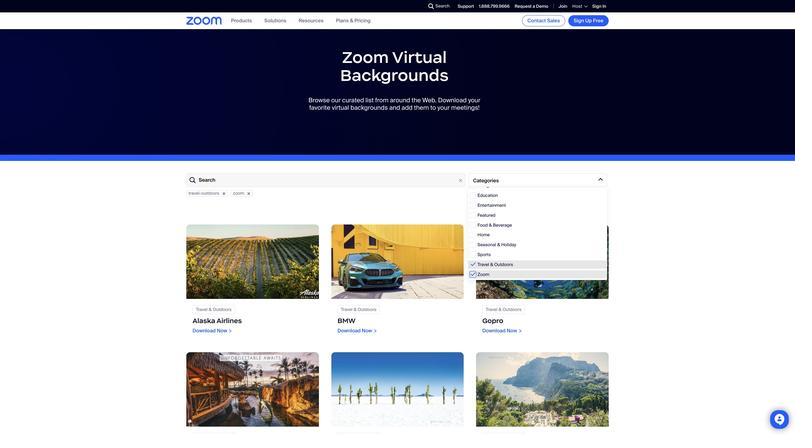 Task type: describe. For each thing, give the bounding box(es) containing it.
alaska airlines download now
[[193, 317, 242, 335]]

sign in link
[[593, 3, 606, 9]]

zoom virtual backgrounds
[[340, 47, 449, 85]]

design
[[478, 183, 492, 189]]

bmw
[[338, 317, 356, 326]]

in
[[603, 3, 606, 9]]

1 horizontal spatial pricing
[[396, 8, 412, 14]]

search inside zoom virtual backgrounds main content
[[199, 177, 215, 184]]

sign up free
[[574, 17, 604, 24]]

free
[[593, 17, 604, 24]]

1.888.799.9666 link
[[479, 3, 510, 9]]

pricing link
[[390, 6, 418, 16]]

outdoors for alaska airlines
[[213, 307, 232, 313]]

them
[[414, 104, 429, 112]]

support
[[458, 3, 474, 9]]

1 horizontal spatial your
[[468, 96, 481, 104]]

sign for sign in
[[593, 3, 602, 9]]

download inside browse our curated list from around the web. download your favorite virtual backgrounds and add them to your meetings!
[[438, 96, 467, 104]]

now for bmw
[[362, 328, 372, 335]]

web.
[[422, 96, 437, 104]]

outdoors
[[201, 191, 219, 196]]

our
[[331, 96, 341, 104]]

virtual
[[332, 104, 349, 112]]

Search text field
[[186, 174, 465, 187]]

alaska
[[193, 317, 215, 326]]

zoom for zoom
[[478, 272, 489, 278]]

travel & outdoors for gopro
[[486, 307, 522, 313]]

& up gopro
[[499, 307, 502, 313]]

food
[[478, 223, 488, 228]]

categories button
[[468, 174, 607, 187]]

resources
[[299, 18, 324, 24]]

travel for bmw
[[341, 307, 353, 313]]

plans & pricing link
[[336, 18, 371, 24]]

plans & pricing
[[336, 18, 371, 24]]

& left holiday
[[497, 242, 500, 248]]

outdoors down holiday
[[494, 262, 513, 268]]

products
[[231, 18, 252, 24]]

& up alaska
[[209, 307, 212, 313]]

zoom virtual backgrounds main content
[[0, 17, 795, 436]]

download inside the bmw download now
[[338, 328, 361, 335]]

& down sports
[[490, 262, 493, 268]]

travel & outdoors down sports
[[478, 262, 513, 268]]

to
[[430, 104, 436, 112]]

image of grand wailea maui image
[[186, 353, 319, 428]]

from
[[375, 96, 389, 104]]

education
[[478, 193, 498, 199]]

gopro
[[483, 317, 504, 326]]

join link
[[559, 3, 568, 9]]

& right plans
[[350, 18, 353, 24]]

sign up free link
[[569, 15, 609, 26]]

sign for sign up free
[[574, 17, 584, 24]]

contact
[[528, 17, 546, 24]]

browse our curated list from around the web. download your favorite virtual backgrounds and add them to your meetings!
[[309, 96, 481, 112]]

travel-
[[189, 191, 201, 196]]

underwater image image
[[476, 225, 609, 299]]

add
[[402, 104, 413, 112]]

0 vertical spatial search
[[436, 3, 450, 9]]

virtual
[[392, 47, 447, 67]]

host button
[[573, 3, 588, 9]]

zoom for zoom virtual backgrounds
[[342, 47, 389, 67]]

contact sales
[[528, 17, 560, 24]]

0 horizontal spatial pricing
[[355, 18, 371, 24]]

0 horizontal spatial your
[[438, 104, 450, 112]]

solutions
[[264, 18, 286, 24]]

travel & outdoors for alaska airlines
[[196, 307, 232, 313]]

demo
[[536, 3, 549, 9]]

outdoors for bmw
[[358, 307, 377, 313]]



Task type: vqa. For each thing, say whether or not it's contained in the screenshot.
Brochure
no



Task type: locate. For each thing, give the bounding box(es) containing it.
outdoors for gopro
[[503, 307, 522, 313]]

sign
[[593, 3, 602, 9], [574, 17, 584, 24]]

bmw download now
[[338, 317, 372, 335]]

request a demo
[[515, 3, 549, 9]]

host
[[573, 3, 583, 9]]

a
[[533, 3, 535, 9]]

up
[[585, 17, 592, 24]]

seasonal & holiday
[[478, 242, 516, 248]]

0 horizontal spatial sign
[[574, 17, 584, 24]]

download down alaska
[[193, 328, 216, 335]]

0 horizontal spatial now
[[217, 328, 227, 335]]

meetings!
[[451, 104, 480, 112]]

1 vertical spatial search
[[199, 177, 215, 184]]

download right to
[[438, 96, 467, 104]]

zoom inside "zoom virtual backgrounds"
[[342, 47, 389, 67]]

0 horizontal spatial search
[[199, 177, 215, 184]]

categories
[[473, 178, 499, 184]]

outdoors up airlines
[[213, 307, 232, 313]]

contact sales link
[[522, 15, 565, 26]]

travel for gopro
[[486, 307, 498, 313]]

travel up gopro
[[486, 307, 498, 313]]

download inside gopro download now
[[483, 328, 506, 335]]

1 horizontal spatial now
[[362, 328, 372, 335]]

support link
[[458, 3, 474, 9]]

&
[[350, 18, 353, 24], [489, 223, 492, 228], [497, 242, 500, 248], [490, 262, 493, 268], [209, 307, 212, 313], [499, 307, 502, 313], [354, 307, 357, 313]]

request a demo link
[[515, 3, 549, 9]]

zoom
[[233, 191, 244, 196]]

travel-outdoors button
[[186, 190, 228, 197]]

1 horizontal spatial sign
[[593, 3, 602, 9]]

travel & outdoors up alaska
[[196, 307, 232, 313]]

and
[[389, 104, 400, 112]]

search
[[436, 3, 450, 9], [199, 177, 215, 184]]

sign in
[[593, 3, 606, 9]]

sign left "in"
[[593, 3, 602, 9]]

browse
[[309, 96, 330, 104]]

0 vertical spatial sign
[[593, 3, 602, 9]]

download link
[[354, 6, 390, 16]]

search up the travel-outdoors button on the left of page
[[199, 177, 215, 184]]

sports
[[478, 252, 491, 258]]

now inside the bmw download now
[[362, 328, 372, 335]]

travel & outdoors up the bmw download now
[[341, 307, 377, 313]]

image of capri italy image
[[476, 353, 609, 428]]

2 horizontal spatial now
[[507, 328, 517, 335]]

& up bmw
[[354, 307, 357, 313]]

travel-outdoors
[[189, 191, 219, 196]]

now
[[217, 328, 227, 335], [507, 328, 517, 335], [362, 328, 372, 335]]

zoom
[[342, 47, 389, 67], [478, 272, 489, 278]]

your
[[468, 96, 481, 104], [438, 104, 450, 112]]

3 now from the left
[[362, 328, 372, 335]]

download inside alaska airlines download now
[[193, 328, 216, 335]]

0 horizontal spatial zoom
[[342, 47, 389, 67]]

0 vertical spatial zoom
[[342, 47, 389, 67]]

download
[[360, 8, 384, 14], [438, 96, 467, 104], [193, 328, 216, 335], [483, 328, 506, 335], [338, 328, 361, 335]]

download up plans & pricing in the top of the page
[[360, 8, 384, 14]]

download down bmw
[[338, 328, 361, 335]]

resources button
[[299, 18, 324, 24]]

None search field
[[406, 1, 430, 11]]

download down gopro
[[483, 328, 506, 335]]

now for gopro
[[507, 328, 517, 335]]

solutions button
[[264, 18, 286, 24]]

backgrounds
[[351, 104, 388, 112]]

travel & outdoors for bmw
[[341, 307, 377, 313]]

backgrounds
[[340, 65, 449, 85]]

image of a bmw car image
[[331, 225, 464, 299]]

search left support
[[436, 3, 450, 9]]

featured
[[478, 213, 496, 218]]

curated
[[342, 96, 364, 104]]

list
[[366, 96, 374, 104]]

outdoors up gopro download now on the bottom of page
[[503, 307, 522, 313]]

1.888.799.9666
[[479, 3, 510, 9]]

entertainment
[[478, 203, 506, 208]]

field of wheat image
[[186, 225, 319, 299]]

0 vertical spatial pricing
[[396, 8, 412, 14]]

the
[[412, 96, 421, 104]]

1 now from the left
[[217, 328, 227, 335]]

travel & outdoors
[[478, 262, 513, 268], [196, 307, 232, 313], [486, 307, 522, 313], [341, 307, 377, 313]]

around
[[390, 96, 410, 104]]

zoom button
[[231, 190, 253, 197]]

request
[[515, 3, 532, 9]]

outdoors
[[494, 262, 513, 268], [213, 307, 232, 313], [503, 307, 522, 313], [358, 307, 377, 313]]

1 vertical spatial zoom
[[478, 272, 489, 278]]

gopro download now
[[483, 317, 517, 335]]

join
[[559, 3, 568, 9]]

food & beverage
[[478, 223, 512, 228]]

outdoors up the bmw download now
[[358, 307, 377, 313]]

clear search image
[[457, 177, 464, 184]]

travel down sports
[[478, 262, 489, 268]]

travel up bmw
[[341, 307, 353, 313]]

seasonal
[[478, 242, 496, 248]]

pricing
[[396, 8, 412, 14], [355, 18, 371, 24]]

cacti in a desert image
[[331, 353, 464, 428]]

beverage
[[493, 223, 512, 228]]

1 vertical spatial sign
[[574, 17, 584, 24]]

favorite
[[309, 104, 330, 112]]

now inside alaska airlines download now
[[217, 328, 227, 335]]

1 vertical spatial pricing
[[355, 18, 371, 24]]

1 horizontal spatial zoom
[[478, 272, 489, 278]]

travel
[[478, 262, 489, 268], [196, 307, 208, 313], [486, 307, 498, 313], [341, 307, 353, 313]]

products button
[[231, 18, 252, 24]]

plans
[[336, 18, 349, 24]]

travel up alaska
[[196, 307, 208, 313]]

travel & outdoors up gopro
[[486, 307, 522, 313]]

airlines
[[217, 317, 242, 326]]

sign left up
[[574, 17, 584, 24]]

home
[[478, 232, 490, 238]]

& right food
[[489, 223, 492, 228]]

now inside gopro download now
[[507, 328, 517, 335]]

2 now from the left
[[507, 328, 517, 335]]

travel for alaska airlines
[[196, 307, 208, 313]]

sales
[[547, 17, 560, 24]]

holiday
[[501, 242, 516, 248]]

1 horizontal spatial search
[[436, 3, 450, 9]]

search image
[[428, 3, 434, 9], [428, 3, 434, 9]]

zoom logo image
[[186, 17, 222, 25]]



